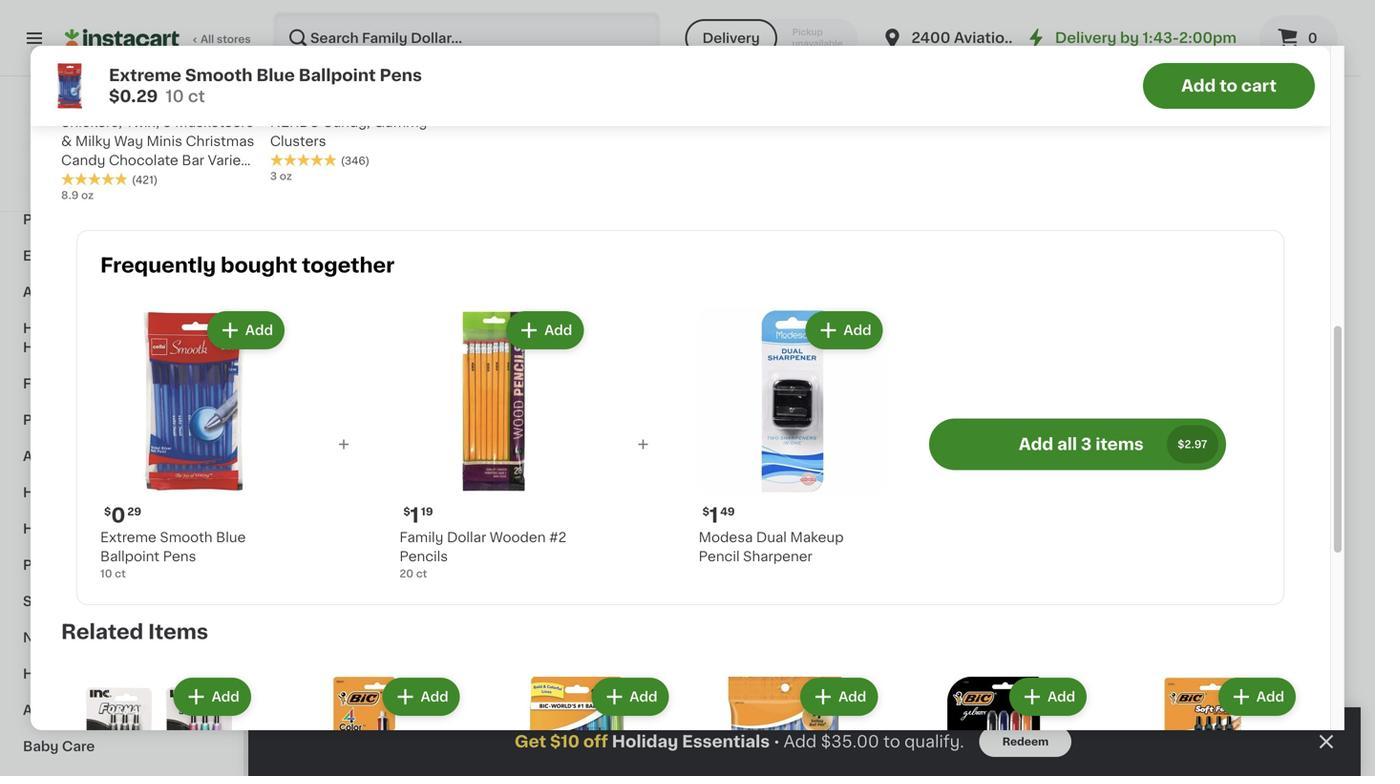 Task type: vqa. For each thing, say whether or not it's contained in the screenshot.
Way
yes



Task type: locate. For each thing, give the bounding box(es) containing it.
& left the garden
[[68, 486, 79, 500]]

pens down "health care" link
[[163, 551, 196, 564]]

extreme for ct
[[100, 531, 157, 545]]

dark up tiles
[[859, 319, 890, 332]]

design for adjustable
[[893, 21, 940, 34]]

nescafé
[[1163, 21, 1228, 34]]

0 horizontal spatial dollar
[[126, 142, 167, 156]]

family for family dollar wooden #2 pencils 20 ct
[[400, 531, 444, 545]]

baby down adult
[[23, 740, 59, 754]]

pens down $0.29 element at bottom
[[349, 618, 383, 632]]

& for drink
[[61, 377, 72, 391]]

oz down the clusters
[[280, 171, 292, 182]]

10 right the $0.29
[[166, 88, 184, 105]]

family dollar logo image
[[104, 99, 140, 136]]

by up queen-
[[872, 599, 889, 612]]

chef up sink
[[1035, 21, 1068, 34]]

20 down $ 1 19
[[400, 569, 414, 580]]

ballpoint inside extreme smooth blue ballpoint pens 10 ct
[[100, 551, 160, 564]]

0 vertical spatial 2
[[779, 40, 787, 53]]

0 vertical spatial 20
[[813, 374, 827, 385]]

smooth down $0.29 element at bottom
[[346, 599, 399, 612]]

baby care
[[23, 740, 95, 754]]

ticonderoga
[[637, 21, 722, 34]]

0 vertical spatial dollar
[[126, 142, 167, 156]]

variety
[[208, 154, 255, 167]]

by for 4
[[872, 599, 889, 612]]

1 vertical spatial chef
[[685, 599, 717, 612]]

100% inside nescafé coffee, instant, 100% pure, dark roast, packets 7 x 0.07 oz
[[1217, 40, 1253, 53]]

$ left 49
[[703, 507, 710, 518]]

None search field
[[273, 11, 661, 65]]

1 vertical spatial home
[[23, 486, 64, 500]]

1 horizontal spatial dollar
[[447, 531, 486, 545]]

pencils inside family dollar wooden #2 pencils 20 ct
[[400, 551, 448, 564]]

disney
[[1163, 319, 1210, 332]]

pencils inside the assorted comfort-grip mechanical pencils
[[543, 618, 591, 632]]

1 horizontal spatial candy
[[129, 173, 174, 186]]

1 horizontal spatial black
[[1216, 599, 1252, 612]]

musketeers
[[175, 116, 254, 129]]

related
[[61, 623, 143, 643]]

1 assorted from the left
[[462, 599, 523, 612]]

oz for 8.9 oz
[[81, 190, 94, 201]]

2 horizontal spatial curtain
[[1256, 599, 1305, 612]]

0 vertical spatial 0
[[1309, 32, 1318, 45]]

hanes
[[23, 668, 67, 681]]

home inside home improvement & hardware
[[23, 322, 64, 335]]

supplies down the pricing
[[80, 177, 139, 190]]

x
[[1172, 77, 1178, 88]]

ballpoint inside extreme smooth blue ballpoint pens $0.29 10 ct
[[299, 67, 376, 84]]

2 vertical spatial extreme
[[287, 599, 343, 612]]

0 horizontal spatial to
[[884, 734, 901, 750]]

1 horizontal spatial by
[[872, 599, 889, 612]]

0 vertical spatial 100%
[[1217, 40, 1253, 53]]

2 right no.
[[779, 40, 787, 53]]

candy,
[[323, 116, 370, 129]]

1 horizontal spatial 10
[[166, 88, 184, 105]]

0 vertical spatial black
[[1216, 599, 1252, 612]]

& for gift
[[64, 213, 75, 226]]

add to cart
[[1182, 78, 1277, 94]]

dark up 'x' on the top of page
[[1163, 59, 1194, 72]]

to inside treatment tracker modal dialog
[[884, 734, 901, 750]]

& right apparel at the left top
[[80, 286, 91, 299]]

1 horizontal spatial to
[[1220, 78, 1238, 94]]

0 vertical spatial home
[[23, 322, 64, 335]]

pens inside extreme smooth blue ballpoint pens 10 ct
[[163, 551, 196, 564]]

interiors up candles
[[637, 319, 693, 332]]

crown
[[1235, 618, 1279, 632]]

$ for $ 5 snickers, twix, 3 musketeers & milky way minis christmas candy chocolate bar variety pack bulk candy
[[65, 91, 72, 102]]

to inside add to cart button
[[1220, 78, 1238, 94]]

ballpoint down $0.29 element at bottom
[[287, 618, 346, 632]]

pencils down the comfort-
[[543, 618, 591, 632]]

1 vertical spatial 20
[[400, 569, 414, 580]]

black inside interiors by design 4 piece queen-size black checker- embossed sheet sets
[[813, 637, 849, 651]]

candy down the chocolate
[[129, 173, 174, 186]]

oz inside nescafé coffee, instant, 100% pure, dark roast, packets 7 x 0.07 oz
[[1207, 77, 1219, 88]]

0 horizontal spatial candy
[[61, 154, 106, 167]]

2 horizontal spatial 1
[[710, 506, 719, 526]]

by inside 'interiors by design gray blackout curtain panels'
[[521, 21, 538, 34]]

care down drink
[[87, 414, 120, 427]]

health
[[23, 523, 69, 536]]

1 horizontal spatial 100%
[[1217, 40, 1253, 53]]

0 horizontal spatial black
[[813, 637, 849, 651]]

0 vertical spatial candy
[[61, 154, 106, 167]]

way
[[114, 135, 143, 148]]

by inside interiors by design 4 piece queen-size black checker- embossed sheet sets
[[872, 599, 889, 612]]

$ inside $ 13 99
[[816, 294, 823, 305]]

kitchen supplies
[[23, 177, 139, 190]]

design up adjustable
[[893, 21, 940, 34]]

extreme inside extreme smooth blue ballpoint pens 10 ct
[[100, 531, 157, 545]]

3 down the clusters
[[270, 171, 277, 182]]

pencils down $ 1 19
[[400, 551, 448, 564]]

interiors
[[462, 21, 518, 34], [813, 21, 868, 34], [637, 319, 693, 332], [813, 599, 868, 612]]

1 left 19
[[410, 506, 419, 526]]

by
[[521, 21, 538, 34], [1121, 31, 1140, 45], [872, 599, 889, 612]]

kitchen
[[23, 177, 76, 190]]

0 horizontal spatial assorted
[[462, 599, 523, 612]]

pets
[[23, 559, 54, 572]]

home for home improvement & hardware
[[23, 322, 64, 335]]

1 vertical spatial dark
[[859, 319, 890, 332]]

design for curtain
[[542, 21, 589, 34]]

ct down $ 1 19
[[416, 569, 427, 580]]

2 baby from the top
[[23, 740, 59, 754]]

ct inside family dollar wooden #2 pencils 20 ct
[[416, 569, 427, 580]]

2 up pacon
[[473, 293, 486, 313]]

& inside $ 5 snickers, twix, 3 musketeers & milky way minis christmas candy chocolate bar variety pack bulk candy
[[61, 135, 72, 148]]

$ left 19
[[403, 507, 410, 518]]

design up blackout
[[542, 21, 589, 34]]

collection
[[287, 357, 356, 370]]

2 vertical spatial care
[[62, 740, 95, 754]]

0 vertical spatial rods
[[921, 59, 956, 72]]

bulk
[[97, 173, 126, 186]]

$16.99 element
[[1163, 291, 1323, 316]]

wooden
[[490, 531, 546, 545]]

family inside family dollar wooden #2 pencils 20 ct
[[400, 531, 444, 545]]

1 horizontal spatial rods
[[1163, 618, 1198, 632]]

0 vertical spatial extreme
[[109, 67, 181, 84]]

0 horizontal spatial delivery
[[703, 32, 760, 45]]

2 vertical spatial ballpoint
[[287, 618, 346, 632]]

design up size
[[892, 599, 940, 612]]

food
[[23, 377, 58, 391]]

0 vertical spatial blue
[[256, 67, 295, 84]]

2 vertical spatial blue
[[402, 599, 432, 612]]

home
[[23, 322, 64, 335], [23, 486, 64, 500]]

1 vertical spatial 10
[[100, 569, 112, 580]]

10 inside extreme smooth blue ballpoint pens 10 ct
[[100, 569, 112, 580]]

$9.99 element
[[1163, 571, 1323, 596]]

oz down 'kitchen supplies'
[[81, 190, 94, 201]]

2 home from the top
[[23, 486, 64, 500]]

dollar up "policy"
[[126, 142, 167, 156]]

candy down "sporting goods"
[[61, 154, 106, 167]]

stores
[[217, 34, 251, 44]]

nerds candy, gummy clusters
[[270, 116, 427, 148]]

0 horizontal spatial 100%
[[49, 184, 78, 194]]

deluxe
[[637, 618, 684, 632]]

oz down roast,
[[1207, 77, 1219, 88]]

1 vertical spatial baby
[[23, 740, 59, 754]]

rods down adjustable
[[921, 59, 956, 72]]

ct up sales link
[[115, 569, 126, 580]]

0 vertical spatial chef
[[1035, 21, 1068, 34]]

2 vertical spatial pens
[[349, 618, 383, 632]]

party & gift supplies link
[[11, 202, 232, 238]]

interiors emergency candles button
[[637, 123, 797, 369]]

panels
[[462, 59, 506, 72]]

extreme down $ 0 29
[[100, 531, 157, 545]]

by for gray
[[521, 21, 538, 34]]

interiors up gray
[[462, 21, 518, 34]]

1 vertical spatial curtain
[[868, 59, 917, 72]]

interiors for interiors emergency candles
[[637, 319, 693, 332]]

#2
[[549, 531, 567, 545]]

blue inside extreme smooth blue ballpoint pens 10 ct
[[216, 531, 246, 545]]

by up blackout
[[521, 21, 538, 34]]

2400 aviation dr button
[[881, 11, 1036, 65]]

baby up office
[[23, 68, 59, 81]]

smooth down all stores in the top left of the page
[[185, 67, 253, 84]]

$ inside $ 1 19
[[403, 507, 410, 518]]

ct up musketeers
[[188, 88, 205, 105]]

twix,
[[125, 116, 159, 129]]

design inside interiors by design small white adjustable tension curtain rods
[[893, 21, 940, 34]]

personal care link
[[11, 402, 232, 439]]

baby care link
[[11, 729, 232, 765]]

0 horizontal spatial curtain
[[560, 40, 609, 53]]

3 up minis
[[163, 116, 172, 129]]

1 vertical spatial blue
[[216, 531, 246, 545]]

smooth for ct
[[160, 531, 213, 545]]

improvement
[[68, 322, 160, 335]]

checker-
[[853, 637, 915, 651]]

family inside family chef stainless- steel sink strainers
[[988, 21, 1032, 34]]

dollar
[[126, 142, 167, 156], [447, 531, 486, 545]]

1 vertical spatial 2
[[473, 293, 486, 313]]

1 vertical spatial oz
[[280, 171, 292, 182]]

(7)
[[883, 359, 898, 369]]

$0.29
[[109, 88, 158, 105]]

0 left 29
[[111, 506, 126, 526]]

0 vertical spatial to
[[1220, 78, 1238, 94]]

$ for $ 0 29
[[104, 507, 111, 518]]

care down adult beverages
[[62, 740, 95, 754]]

policy
[[134, 165, 167, 175]]

chef for can
[[685, 599, 717, 612]]

2 vertical spatial 3
[[1082, 437, 1092, 453]]

& inside home improvement & hardware
[[164, 322, 175, 335]]

family for family chef stainless- steel sink strainers
[[988, 21, 1032, 34]]

0 vertical spatial curtain
[[560, 40, 609, 53]]

black down $9.99 element
[[1216, 599, 1252, 612]]

delivery
[[1056, 31, 1117, 45], [703, 32, 760, 45]]

extreme down $0.29 element at bottom
[[287, 599, 343, 612]]

2 assorted from the left
[[721, 599, 782, 612]]

family inside family chef assorted deluxe can openers
[[637, 599, 681, 612]]

extreme up the $0.29
[[109, 67, 181, 84]]

all stores link
[[65, 11, 252, 65]]

3 right all
[[1082, 437, 1092, 453]]

pens inside extreme smooth blue ballpoint pens $0.29 10 ct
[[380, 67, 422, 84]]

1 vertical spatial 0
[[111, 506, 126, 526]]

0 vertical spatial dark
[[1163, 59, 1194, 72]]

interiors inside interiors by design 4 piece queen-size black checker- embossed sheet sets
[[813, 599, 868, 612]]

apparel & accessories
[[23, 286, 179, 299]]

1 horizontal spatial delivery
[[1056, 31, 1117, 45]]

1 vertical spatial care
[[72, 523, 105, 536]]

2400
[[912, 31, 951, 45]]

home up hardware
[[23, 322, 64, 335]]

& right food at left
[[61, 377, 72, 391]]

smooth inside 'extreme smooth blue ballpoint pens'
[[346, 599, 399, 612]]

$ up the office & craft
[[65, 91, 72, 102]]

curtain down white in the top of the page
[[868, 59, 917, 72]]

2 horizontal spatial oz
[[1207, 77, 1219, 88]]

0 horizontal spatial rods
[[921, 59, 956, 72]]

pens inside 'extreme smooth blue ballpoint pens'
[[349, 618, 383, 632]]

dollar for family dollar wooden #2 pencils 20 ct
[[447, 531, 486, 545]]

0 horizontal spatial dark
[[859, 319, 890, 332]]

0 horizontal spatial 20
[[400, 569, 414, 580]]

home up health
[[23, 486, 64, 500]]

2 horizontal spatial blue
[[402, 599, 432, 612]]

chef up can
[[685, 599, 717, 612]]

1 vertical spatial 100%
[[49, 184, 78, 194]]

design inside interiors by design 4 piece queen-size black checker- embossed sheet sets
[[892, 599, 940, 612]]

supplies
[[80, 177, 139, 190], [108, 213, 167, 226]]

1 horizontal spatial 1
[[410, 506, 419, 526]]

0 right pure, in the right of the page
[[1309, 32, 1318, 45]]

interiors inside 'interiors by design gray blackout curtain panels'
[[462, 21, 518, 34]]

chocolate
[[109, 154, 179, 167]]

ballpoint down 'oil'
[[299, 67, 376, 84]]

1 left 49
[[710, 506, 719, 526]]

add button
[[367, 129, 441, 163], [542, 129, 616, 163], [718, 129, 792, 163], [893, 129, 967, 163], [1068, 129, 1142, 163], [1244, 129, 1317, 163], [209, 314, 283, 348], [508, 314, 582, 348], [808, 314, 881, 348], [718, 409, 792, 444], [893, 409, 967, 444], [1068, 409, 1142, 444], [1244, 409, 1317, 444], [175, 680, 249, 715], [384, 680, 458, 715], [594, 680, 667, 715], [803, 680, 876, 715], [1012, 680, 1085, 715], [1221, 680, 1295, 715], [367, 696, 441, 730], [542, 696, 616, 730], [718, 696, 792, 730], [893, 696, 967, 730], [1244, 696, 1317, 730]]

packets
[[1244, 59, 1298, 72]]

ct right 80
[[479, 356, 490, 367]]

1 horizontal spatial blue
[[256, 67, 295, 84]]

smooth up the pets link
[[160, 531, 213, 545]]

0 vertical spatial supplies
[[80, 177, 139, 190]]

& left craft
[[70, 104, 81, 118]]

1:43-
[[1143, 31, 1180, 45]]

care down "home & garden"
[[72, 523, 105, 536]]

care for baby care
[[62, 740, 95, 754]]

0 horizontal spatial by
[[521, 21, 538, 34]]

13
[[823, 293, 846, 313]]

baby inside baby link
[[23, 68, 59, 81]]

assorted up 'mechanical'
[[462, 599, 523, 612]]

dollar inside family dollar wooden #2 pencils 20 ct
[[447, 531, 486, 545]]

instant,
[[1163, 40, 1214, 53]]

20 inside family dollar wooden #2 pencils 20 ct
[[400, 569, 414, 580]]

extreme smooth blue ballpoint pens
[[287, 599, 432, 632]]

1 horizontal spatial 3
[[270, 171, 277, 182]]

interiors inside the interiors emergency candles
[[637, 319, 693, 332]]

0 horizontal spatial 10
[[100, 569, 112, 580]]

pens for extreme smooth blue ballpoint pens $0.29 10 ct
[[380, 67, 422, 84]]

0 vertical spatial pens
[[380, 67, 422, 84]]

curtain up crown
[[1256, 599, 1305, 612]]

all
[[201, 34, 214, 44]]

smooth inside extreme smooth blue ballpoint pens $0.29 10 ct
[[185, 67, 253, 84]]

1 vertical spatial extreme
[[100, 531, 157, 545]]

curtain right blackout
[[560, 40, 609, 53]]

0 horizontal spatial 2
[[473, 293, 486, 313]]

pencils for comfort-
[[543, 618, 591, 632]]

ft
[[845, 374, 854, 385]]

0 horizontal spatial pencils
[[400, 551, 448, 564]]

nescafé coffee, instant, 100% pure, dark roast, packets 7 x 0.07 oz
[[1163, 21, 1298, 88]]

1 horizontal spatial pencils
[[543, 618, 591, 632]]

2 vertical spatial oz
[[81, 190, 94, 201]]

holiday
[[612, 734, 679, 750]]

rods inside fast fit black curtain rods with crown finials
[[1163, 618, 1198, 632]]

0 horizontal spatial oz
[[81, 190, 94, 201]]

oil,
[[410, 319, 432, 332]]

design inside 'interiors by design gray blackout curtain panels'
[[542, 21, 589, 34]]

1 vertical spatial pencils
[[543, 618, 591, 632]]

care for personal care
[[87, 414, 120, 427]]

chef inside family chef assorted deluxe can openers
[[685, 599, 717, 612]]

black down piece in the right bottom of the page
[[813, 637, 849, 651]]

1 horizontal spatial dark
[[1163, 59, 1194, 72]]

0 vertical spatial pencils
[[400, 551, 448, 564]]

$35.00
[[821, 734, 880, 750]]

$ up achim
[[816, 294, 823, 305]]

rods down fast
[[1163, 618, 1198, 632]]

to
[[1220, 78, 1238, 94], [884, 734, 901, 750]]

100% satisfaction guarantee
[[49, 184, 202, 194]]

interiors up small
[[813, 21, 868, 34]]

curtain inside fast fit black curtain rods with crown finials
[[1256, 599, 1305, 612]]

1 vertical spatial ballpoint
[[100, 551, 160, 564]]

$0.29 element
[[287, 571, 447, 596]]

2 horizontal spatial by
[[1121, 31, 1140, 45]]

$ inside $ 0 29
[[104, 507, 111, 518]]

instacart logo image
[[65, 27, 180, 50]]

0 vertical spatial ballpoint
[[299, 67, 376, 84]]

0 horizontal spatial chef
[[685, 599, 717, 612]]

rods inside interiors by design small white adjustable tension curtain rods
[[921, 59, 956, 72]]

0 vertical spatial care
[[87, 414, 120, 427]]

10 up sales link
[[100, 569, 112, 580]]

gray
[[462, 40, 494, 53]]

interiors by design small white adjustable tension curtain rods
[[813, 21, 966, 72]]

pens down lamp
[[380, 67, 422, 84]]

interiors inside interiors by design small white adjustable tension curtain rods
[[813, 21, 868, 34]]

baby inside baby care link
[[23, 740, 59, 754]]

1 baby from the top
[[23, 68, 59, 81]]

to down roast,
[[1220, 78, 1238, 94]]

interiors by design gray blackout curtain panels button
[[462, 0, 622, 90]]

interiors up piece in the right bottom of the page
[[813, 599, 868, 612]]

product group
[[287, 123, 447, 388], [462, 123, 622, 369], [637, 123, 797, 369], [813, 123, 973, 387], [988, 123, 1148, 354], [1163, 123, 1323, 354], [100, 308, 289, 582], [400, 308, 588, 582], [699, 308, 887, 567], [637, 404, 797, 652], [813, 404, 973, 670], [988, 404, 1148, 675], [1163, 404, 1323, 653], [61, 675, 255, 777], [270, 675, 464, 777], [479, 675, 673, 777], [688, 675, 882, 777], [897, 675, 1091, 777], [1106, 675, 1300, 777], [287, 690, 447, 777], [462, 690, 622, 777], [637, 690, 797, 777], [813, 690, 973, 777], [988, 690, 1148, 777], [1163, 690, 1323, 777]]

1 vertical spatial pens
[[163, 551, 196, 564]]

0 vertical spatial smooth
[[185, 67, 253, 84]]

hb
[[637, 59, 658, 72]]

2 vertical spatial smooth
[[346, 599, 399, 612]]

assorted up openers
[[721, 599, 782, 612]]

add to cart button
[[1144, 63, 1316, 109]]

0 horizontal spatial 3
[[163, 116, 172, 129]]

ballpoint inside 'extreme smooth blue ballpoint pens'
[[287, 618, 346, 632]]

interiors by design 4 piece queen-size black checker- embossed sheet sets button
[[813, 404, 973, 670]]

pens for extreme smooth blue ballpoint pens 10 ct
[[163, 551, 196, 564]]

assorted inside the assorted comfort-grip mechanical pencils
[[462, 599, 523, 612]]

0.07
[[1181, 77, 1204, 88]]

1 horizontal spatial curtain
[[868, 59, 917, 72]]

family
[[988, 21, 1032, 34], [77, 142, 122, 156], [400, 531, 444, 545], [637, 599, 681, 612]]

100% satisfaction guarantee button
[[30, 178, 214, 197]]

20 left sq
[[813, 374, 827, 385]]

interiors for interiors by design small white adjustable tension curtain rods
[[813, 21, 868, 34]]

1 home from the top
[[23, 322, 64, 335]]

& left gift
[[64, 213, 75, 226]]

delivery inside button
[[703, 32, 760, 45]]

1 horizontal spatial 0
[[1309, 32, 1318, 45]]

blue inside extreme smooth blue ballpoint pens $0.29 10 ct
[[256, 67, 295, 84]]

view pricing policy link
[[65, 162, 179, 178]]

delivery for delivery by 1:43-2:00pm
[[1056, 31, 1117, 45]]

ballpoint down "health care" link
[[100, 551, 160, 564]]

spa
[[378, 338, 404, 351]]

family for family chef assorted deluxe can openers
[[637, 599, 681, 612]]

extreme inside extreme smooth blue ballpoint pens $0.29 10 ct
[[109, 67, 181, 84]]

1 vertical spatial smooth
[[160, 531, 213, 545]]

dollar left the wooden on the bottom left
[[447, 531, 486, 545]]

1 vertical spatial black
[[813, 637, 849, 651]]

1 vertical spatial rods
[[1163, 618, 1198, 632]]

family dollar
[[77, 142, 167, 156]]

home & garden
[[23, 486, 133, 500]]

2 vertical spatial curtain
[[1256, 599, 1305, 612]]

party
[[23, 213, 60, 226]]

by left 1:43-
[[1121, 31, 1140, 45]]

& down accessories
[[164, 322, 175, 335]]

8.9 oz
[[61, 190, 94, 201]]

smooth inside extreme smooth blue ballpoint pens 10 ct
[[160, 531, 213, 545]]

to right $35.00 on the right of page
[[884, 734, 901, 750]]

black inside fast fit black curtain rods with crown finials
[[1216, 599, 1252, 612]]

aromar
[[287, 319, 335, 332]]

0 horizontal spatial blue
[[216, 531, 246, 545]]

1 horizontal spatial oz
[[280, 171, 292, 182]]

1 horizontal spatial assorted
[[721, 599, 782, 612]]

0 vertical spatial 10
[[166, 88, 184, 105]]

ballpoint for extreme smooth blue ballpoint pens $0.29 10 ct
[[299, 67, 376, 84]]

$ down the garden
[[104, 507, 111, 518]]

family chef stainless- steel sink strainers button
[[988, 0, 1148, 56]]

•
[[774, 734, 780, 750]]

electronics link
[[11, 238, 232, 274]]

$ inside $ 5 snickers, twix, 3 musketeers & milky way minis christmas candy chocolate bar variety pack bulk candy
[[65, 91, 72, 102]]

0 vertical spatial oz
[[1207, 77, 1219, 88]]

family dollar link
[[77, 99, 167, 159]]

treatment tracker modal dialog
[[248, 708, 1361, 777]]

& left milky
[[61, 135, 72, 148]]

1 vertical spatial candy
[[129, 173, 174, 186]]

blue for 10
[[256, 67, 295, 84]]

$ inside $ 1 49
[[703, 507, 710, 518]]

chef inside family chef stainless- steel sink strainers
[[1035, 21, 1068, 34]]

1 left the each
[[287, 58, 291, 69]]

2 inside "ticonderoga pencils, sharpened, soft, no. 2 hb"
[[779, 40, 787, 53]]

supplies down 100% satisfaction guarantee
[[108, 213, 167, 226]]

1 vertical spatial dollar
[[447, 531, 486, 545]]

pricing
[[93, 165, 131, 175]]



Task type: describe. For each thing, give the bounding box(es) containing it.
5
[[72, 90, 85, 110]]

& for garden
[[68, 486, 79, 500]]

$ for $ 1 49
[[703, 507, 710, 518]]

health care link
[[11, 511, 232, 547]]

electronics
[[23, 249, 101, 263]]

openers
[[718, 618, 776, 632]]

redeem button
[[980, 727, 1072, 758]]

kitchen supplies link
[[11, 165, 232, 202]]

ct inside 2 pacon little fingers construction paper 80 ct
[[479, 356, 490, 367]]

piece
[[813, 618, 850, 632]]

$ 13 99
[[816, 293, 862, 313]]

mechanical
[[462, 618, 539, 632]]

with
[[1201, 618, 1232, 632]]

aromar fragrance oil, fresh linens, spa collection button
[[287, 123, 447, 388]]

black+decker 2- slice toaster
[[988, 599, 1118, 632]]

1 inside 'lamplight unscented ellipse oil lamp 1 each'
[[287, 58, 291, 69]]

3 oz
[[270, 171, 292, 182]]

baby for baby care
[[23, 740, 59, 754]]

add inside add to cart button
[[1182, 78, 1216, 94]]

lamplight unscented ellipse oil lamp 1 each
[[287, 21, 431, 69]]

tiles
[[850, 338, 881, 351]]

ct inside extreme smooth blue ballpoint pens 10 ct
[[115, 569, 126, 580]]

view
[[65, 165, 91, 175]]

pacon
[[462, 319, 504, 332]]

christmas
[[186, 135, 254, 148]]

paper
[[554, 338, 593, 351]]

interiors for interiors by design 4 piece queen-size black checker- embossed sheet sets
[[813, 599, 868, 612]]

$ for $ 13 99
[[816, 294, 823, 305]]

essentials
[[682, 734, 770, 750]]

satisfaction
[[80, 184, 145, 194]]

by for 2:00pm
[[1121, 31, 1140, 45]]

$ 5 snickers, twix, 3 musketeers & milky way minis christmas candy chocolate bar variety pack bulk candy
[[61, 90, 255, 186]]

80
[[462, 356, 477, 367]]

pens for extreme smooth blue ballpoint pens
[[349, 618, 383, 632]]

3 inside $ 5 snickers, twix, 3 musketeers & milky way minis christmas candy chocolate bar variety pack bulk candy
[[163, 116, 172, 129]]

design for queen-
[[892, 599, 940, 612]]

oz for 3 oz
[[280, 171, 292, 182]]

2 horizontal spatial 3
[[1082, 437, 1092, 453]]

& for craft
[[70, 104, 81, 118]]

each
[[294, 58, 320, 69]]

ballpoint for extreme smooth blue ballpoint pens 10 ct
[[100, 551, 160, 564]]

party & gift supplies
[[23, 213, 167, 226]]

lamplight
[[287, 21, 354, 34]]

extreme smooth blue ballpoint pens button
[[287, 404, 447, 650]]

guarantee
[[147, 184, 202, 194]]

floor
[[813, 338, 846, 351]]

baby for baby
[[23, 68, 59, 81]]

health care
[[23, 523, 105, 536]]

curtain inside 'interiors by design gray blackout curtain panels'
[[560, 40, 609, 53]]

oil
[[334, 40, 352, 53]]

1 vertical spatial 3
[[270, 171, 277, 182]]

2:00pm
[[1180, 31, 1237, 45]]

nerds
[[270, 116, 319, 129]]

disney mickey mouse music mat
[[1163, 319, 1311, 351]]

0 button
[[1260, 15, 1338, 61]]

get
[[515, 734, 547, 750]]

interiors by design gray blackout curtain panels
[[462, 21, 609, 72]]

ct inside extreme smooth blue ballpoint pens $0.29 10 ct
[[188, 88, 205, 105]]

dollar for family dollar
[[126, 142, 167, 156]]

100% inside button
[[49, 184, 78, 194]]

get $10 off holiday essentials • add $35.00 to qualify.
[[515, 734, 965, 750]]

dark inside achim dark oak vinyl floor tiles
[[859, 319, 890, 332]]

sales
[[23, 595, 60, 609]]

fingers
[[545, 319, 595, 332]]

interiors by design small white adjustable tension curtain rods button
[[813, 0, 973, 75]]

black+decker 2- slice toaster button
[[988, 404, 1148, 675]]

pencils for dollar
[[400, 551, 448, 564]]

sporting goods
[[23, 140, 132, 154]]

mickey
[[1214, 319, 1262, 332]]

sink
[[1026, 40, 1054, 53]]

extreme for 10
[[109, 67, 181, 84]]

(421)
[[132, 175, 158, 185]]

auto
[[23, 450, 56, 463]]

product group containing 0
[[100, 308, 289, 582]]

ballpoint for extreme smooth blue ballpoint pens
[[287, 618, 346, 632]]

add inside treatment tracker modal dialog
[[784, 734, 817, 750]]

hanes link
[[11, 656, 232, 693]]

dark inside nescafé coffee, instant, 100% pure, dark roast, packets 7 x 0.07 oz
[[1163, 59, 1194, 72]]

extreme inside 'extreme smooth blue ballpoint pens'
[[287, 599, 343, 612]]

makeup
[[791, 531, 844, 545]]

smooth for 10
[[185, 67, 253, 84]]

family chef assorted deluxe can openers
[[637, 599, 782, 632]]

1 for modesa dual makeup pencil sharpener
[[710, 506, 719, 526]]

baby link
[[11, 56, 232, 93]]

& for accessories
[[80, 286, 91, 299]]

pack
[[61, 173, 94, 186]]

together
[[302, 256, 395, 276]]

0 inside product group
[[111, 506, 126, 526]]

view pricing policy
[[65, 165, 167, 175]]

pets link
[[11, 547, 232, 584]]

family dollar wooden #2 pencils 20 ct
[[400, 531, 567, 580]]

sharpener
[[743, 551, 813, 564]]

oak
[[893, 319, 920, 332]]

$1.49 element
[[1163, 0, 1323, 18]]

delivery for delivery
[[703, 32, 760, 45]]

cart
[[1242, 78, 1277, 94]]

ticonderoga pencils, sharpened, soft, no. 2 hb button
[[637, 0, 797, 108]]

sharpened,
[[637, 40, 714, 53]]

blue for ct
[[216, 531, 246, 545]]

fragrance
[[339, 319, 406, 332]]

product group containing 13
[[813, 123, 973, 387]]

2 inside 2 pacon little fingers construction paper 80 ct
[[473, 293, 486, 313]]

chef for sink
[[1035, 21, 1068, 34]]

49
[[721, 507, 735, 518]]

aviation
[[954, 31, 1014, 45]]

curtain inside interiors by design small white adjustable tension curtain rods
[[868, 59, 917, 72]]

fit
[[1195, 599, 1212, 612]]

off
[[584, 734, 608, 750]]

small
[[813, 40, 849, 53]]

disney mickey mouse music mat button
[[1163, 123, 1323, 354]]

garden
[[82, 486, 133, 500]]

candles
[[637, 338, 693, 351]]

snickers,
[[61, 116, 122, 129]]

embossed
[[813, 656, 884, 670]]

interiors emergency candles
[[637, 319, 773, 351]]

interiors for interiors by design gray blackout curtain panels
[[462, 21, 518, 34]]

care for health care
[[72, 523, 105, 536]]

family for family dollar
[[77, 142, 122, 156]]

sheet
[[887, 656, 927, 670]]

personal care
[[23, 414, 120, 427]]

$ for $ 1 19
[[403, 507, 410, 518]]

steel
[[988, 40, 1022, 53]]

extreme smooth blue ballpoint pens $0.29 10 ct
[[109, 67, 422, 105]]

1 for family dollar wooden #2 pencils
[[410, 506, 419, 526]]

blue inside 'extreme smooth blue ballpoint pens'
[[402, 599, 432, 612]]

4
[[943, 599, 952, 612]]

no.
[[753, 40, 776, 53]]

0 inside button
[[1309, 32, 1318, 45]]

product group containing 2
[[462, 123, 622, 369]]

1 vertical spatial supplies
[[108, 213, 167, 226]]

service type group
[[686, 19, 858, 57]]

$1.19 element
[[637, 291, 797, 316]]

gummy
[[374, 116, 427, 129]]

apparel
[[23, 286, 77, 299]]

assorted inside family chef assorted deluxe can openers
[[721, 599, 782, 612]]

fresh
[[287, 338, 324, 351]]

1 horizontal spatial 20
[[813, 374, 827, 385]]

$ 0 29
[[104, 506, 141, 526]]

10 inside extreme smooth blue ballpoint pens $0.29 10 ct
[[166, 88, 184, 105]]

home for home & garden
[[23, 486, 64, 500]]



